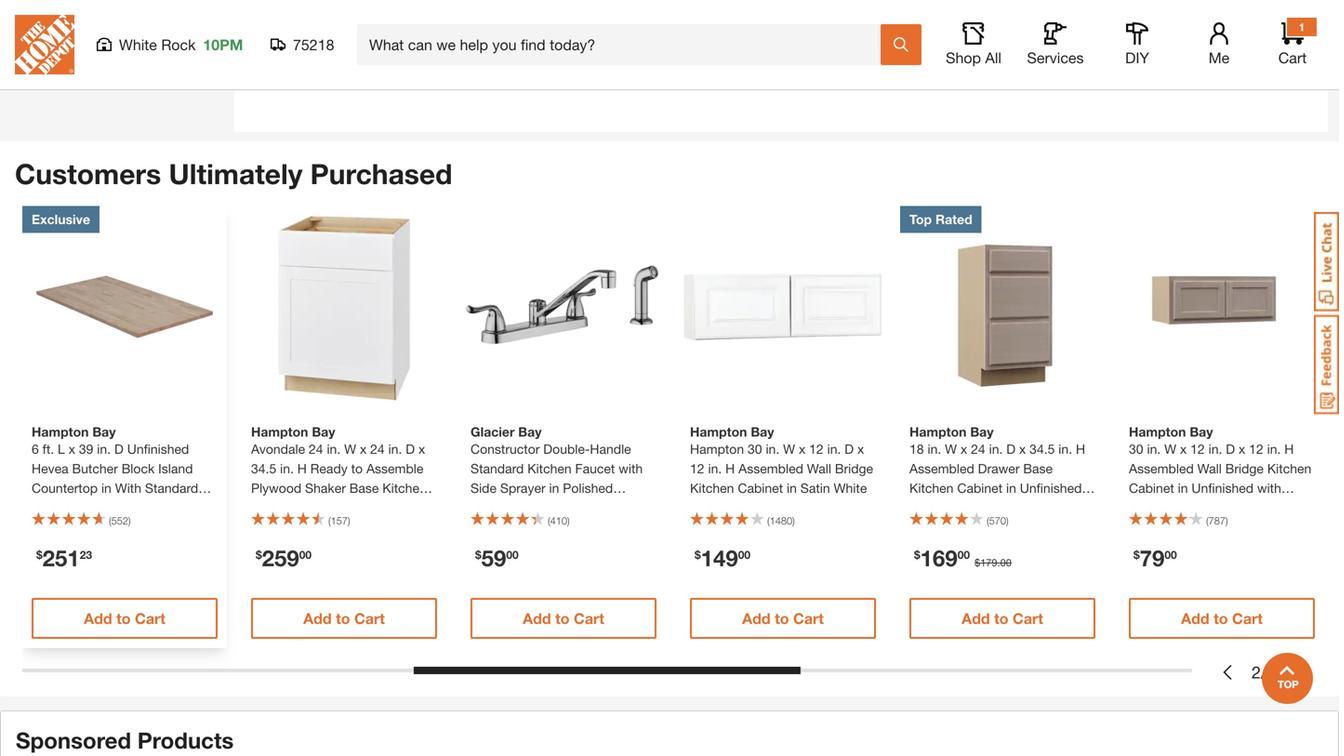 Task type: vqa. For each thing, say whether or not it's contained in the screenshot.


Task type: describe. For each thing, give the bounding box(es) containing it.
552
[[111, 515, 128, 527]]

customers
[[15, 157, 161, 190]]

bridge inside hampton bay 30 in. w x 12 in. d x 12 in. h assembled wall bridge kitchen cabinet in unfinished with recessed panel
[[1225, 461, 1264, 476]]

h inside hampton bay 30 in. w x 12 in. d x 12 in. h assembled wall bridge kitchen cabinet in unfinished with recessed panel
[[1284, 441, 1294, 457]]

hampton for $
[[909, 424, 967, 439]]

white rock 10pm
[[119, 36, 243, 53]]

shaker
[[305, 480, 346, 496]]

sponsored products
[[16, 727, 234, 753]]

add to cart for 59
[[523, 610, 604, 627]]

9 x from the left
[[1239, 441, 1245, 457]]

faucet
[[575, 461, 615, 476]]

glacier bay constructor double-handle standard kitchen faucet with side sprayer in polished chrome
[[471, 424, 643, 515]]

1 add to cart from the left
[[84, 610, 165, 627]]

with
[[115, 480, 141, 496]]

rated
[[935, 212, 972, 227]]

59
[[481, 544, 506, 571]]

standard inside hampton bay 6 ft. l x 39 in. d unfinished hevea butcher block island countertop in with standard edge
[[145, 480, 198, 496]]

services
[[1027, 49, 1084, 66]]

double-
[[543, 441, 590, 457]]

5 add to cart from the left
[[962, 610, 1043, 627]]

me button
[[1189, 22, 1249, 67]]

$ 259 00
[[256, 544, 312, 571]]

) for 59
[[567, 515, 570, 527]]

butcher
[[72, 461, 118, 476]]

panel for $
[[998, 500, 1031, 515]]

hampton bay 6 ft. l x 39 in. d unfinished hevea butcher block island countertop in with standard edge
[[32, 424, 198, 515]]

$ 251 23
[[36, 544, 92, 571]]

hampton for 79
[[1129, 424, 1186, 439]]

hampton bay hampton 30 in. w x 12 in. d x 12 in. h assembled wall bridge kitchen cabinet in satin white
[[690, 424, 873, 496]]

251
[[42, 544, 80, 571]]

18
[[909, 441, 924, 457]]

cabinet inside hampton bay 18 in. w x 24 in. d x 34.5 in. h assembled drawer base kitchen cabinet in unfinished with recessed panel
[[957, 480, 1003, 496]]

add for 79
[[1181, 610, 1209, 627]]

( for 251
[[109, 515, 111, 527]]

hampton for 259
[[251, 424, 308, 439]]

x inside hampton bay 6 ft. l x 39 in. d unfinished hevea butcher block island countertop in with standard edge
[[69, 441, 75, 457]]

feedback link image
[[1314, 314, 1339, 415]]

2
[[1252, 662, 1261, 682]]

hampton bay 18 in. w x 24 in. d x 34.5 in. h assembled drawer base kitchen cabinet in unfinished with recessed panel
[[909, 424, 1085, 515]]

cabinet inside hampton bay 30 in. w x 12 in. d x 12 in. h assembled wall bridge kitchen cabinet in unfinished with recessed panel
[[1129, 480, 1174, 496]]

5 add to cart button from the left
[[909, 598, 1095, 639]]

$ for 251
[[36, 548, 42, 561]]

34.5 inside hampton bay 18 in. w x 24 in. d x 34.5 in. h assembled drawer base kitchen cabinet in unfinished with recessed panel
[[1030, 441, 1055, 457]]

chrome
[[471, 500, 517, 515]]

avondale
[[251, 441, 305, 457]]

1480
[[770, 515, 792, 527]]

white inside hampton bay avondale 24 in. w x 24 in. d x 34.5 in. h ready to assemble plywood shaker base kitchen cabinet in alpine white
[[354, 500, 387, 515]]

diy
[[1125, 49, 1149, 66]]

exclusive
[[32, 212, 90, 227]]

me
[[1209, 49, 1230, 66]]

hampton bay 30 in. w x 12 in. d x 12 in. h assembled wall bridge kitchen cabinet in unfinished with recessed panel
[[1129, 424, 1311, 515]]

( for 259
[[328, 515, 331, 527]]

kitchen inside hampton bay 30 in. w x 12 in. d x 12 in. h assembled wall bridge kitchen cabinet in unfinished with recessed panel
[[1267, 461, 1311, 476]]

ready
[[310, 461, 348, 476]]

( for 59
[[548, 515, 550, 527]]

w inside hampton bay hampton 30 in. w x 12 in. d x 12 in. h assembled wall bridge kitchen cabinet in satin white
[[783, 441, 795, 457]]

sponsored
[[16, 727, 131, 753]]

add to cart for 149
[[742, 610, 824, 627]]

w inside hampton bay 18 in. w x 24 in. d x 34.5 in. h assembled drawer base kitchen cabinet in unfinished with recessed panel
[[945, 441, 957, 457]]

bay for 259
[[312, 424, 335, 439]]

00 for 259
[[299, 548, 312, 561]]

wall inside hampton bay 30 in. w x 12 in. d x 12 in. h assembled wall bridge kitchen cabinet in unfinished with recessed panel
[[1197, 461, 1222, 476]]

glacier
[[471, 424, 515, 439]]

( 157 )
[[328, 515, 350, 527]]

polished
[[563, 480, 613, 496]]

ultimately
[[169, 157, 303, 190]]

in inside glacier bay constructor double-handle standard kitchen faucet with side sprayer in polished chrome
[[549, 480, 559, 496]]

add to cart button for 59
[[471, 598, 657, 639]]

in inside hampton bay 18 in. w x 24 in. d x 34.5 in. h assembled drawer base kitchen cabinet in unfinished with recessed panel
[[1006, 480, 1016, 496]]

157
[[331, 515, 348, 527]]

2 / 3
[[1252, 662, 1276, 682]]

d inside hampton bay avondale 24 in. w x 24 in. d x 34.5 in. h ready to assemble plywood shaker base kitchen cabinet in alpine white
[[406, 441, 415, 457]]

assembled inside hampton bay hampton 30 in. w x 12 in. d x 12 in. h assembled wall bridge kitchen cabinet in satin white
[[738, 461, 803, 476]]

787
[[1209, 515, 1226, 527]]

add for 259
[[303, 610, 332, 627]]

kitchen inside glacier bay constructor double-handle standard kitchen faucet with side sprayer in polished chrome
[[527, 461, 572, 476]]

6 ft. l x 39 in. d unfinished hevea butcher block island countertop in with standard edge image
[[22, 206, 227, 411]]

w inside hampton bay 30 in. w x 12 in. d x 12 in. h assembled wall bridge kitchen cabinet in unfinished with recessed panel
[[1164, 441, 1176, 457]]

d for $
[[1006, 441, 1016, 457]]

5 add from the left
[[962, 610, 990, 627]]

ft.
[[42, 441, 54, 457]]

) for $
[[1006, 515, 1009, 527]]

avondale 24 in. w x 24 in. d x 34.5 in. h ready to assemble plywood shaker base kitchen cabinet in alpine white image
[[242, 206, 446, 411]]

plywood
[[251, 480, 301, 496]]

) for 149
[[792, 515, 795, 527]]

all
[[985, 49, 1001, 66]]

shop
[[946, 49, 981, 66]]

diy button
[[1108, 22, 1167, 67]]

unfinished for 79
[[1192, 480, 1254, 496]]

bridge inside hampton bay hampton 30 in. w x 12 in. d x 12 in. h assembled wall bridge kitchen cabinet in satin white
[[835, 461, 873, 476]]

customers ultimately purchased
[[15, 157, 452, 190]]

assembled for 79
[[1129, 461, 1194, 476]]

add to cart button for 149
[[690, 598, 876, 639]]

bay for 149
[[751, 424, 774, 439]]

drawer
[[978, 461, 1020, 476]]

00 for 169
[[958, 548, 970, 561]]

unfinished inside hampton bay 6 ft. l x 39 in. d unfinished hevea butcher block island countertop in with standard edge
[[127, 441, 189, 457]]

410
[[550, 515, 567, 527]]

h inside hampton bay hampton 30 in. w x 12 in. d x 12 in. h assembled wall bridge kitchen cabinet in satin white
[[725, 461, 735, 476]]

75218
[[293, 36, 334, 53]]

24 inside hampton bay 18 in. w x 24 in. d x 34.5 in. h assembled drawer base kitchen cabinet in unfinished with recessed panel
[[971, 441, 985, 457]]

259
[[262, 544, 299, 571]]

149
[[701, 544, 738, 571]]

add for 59
[[523, 610, 551, 627]]

add for 149
[[742, 610, 771, 627]]

$ 149 00
[[695, 544, 751, 571]]

What can we help you find today? search field
[[369, 25, 880, 64]]

shop all
[[946, 49, 1001, 66]]

services button
[[1026, 22, 1085, 67]]

base inside hampton bay 18 in. w x 24 in. d x 34.5 in. h assembled drawer base kitchen cabinet in unfinished with recessed panel
[[1023, 461, 1053, 476]]

3 x from the left
[[418, 441, 425, 457]]

island
[[158, 461, 193, 476]]

top
[[909, 212, 932, 227]]

( 787 )
[[1206, 515, 1228, 527]]

purchased
[[310, 157, 452, 190]]

sprayer
[[500, 480, 546, 496]]



Task type: locate. For each thing, give the bounding box(es) containing it.
$ for 79
[[1134, 548, 1140, 561]]

bay inside hampton bay hampton 30 in. w x 12 in. d x 12 in. h assembled wall bridge kitchen cabinet in satin white
[[751, 424, 774, 439]]

4 add to cart button from the left
[[690, 598, 876, 639]]

base inside hampton bay avondale 24 in. w x 24 in. d x 34.5 in. h ready to assemble plywood shaker base kitchen cabinet in alpine white
[[349, 480, 379, 496]]

white inside hampton bay hampton 30 in. w x 12 in. d x 12 in. h assembled wall bridge kitchen cabinet in satin white
[[834, 480, 867, 496]]

30 in. w x 12 in. d x 12 in. h assembled wall bridge kitchen cabinet in unfinished with recessed panel image
[[1120, 206, 1324, 411]]

countertop
[[32, 480, 98, 496]]

3
[[1267, 662, 1276, 682]]

2 vertical spatial with
[[909, 500, 934, 515]]

the home depot logo image
[[15, 15, 74, 74]]

2 ) from the left
[[348, 515, 350, 527]]

0 horizontal spatial assembled
[[738, 461, 803, 476]]

3 add to cart button from the left
[[471, 598, 657, 639]]

bay inside glacier bay constructor double-handle standard kitchen faucet with side sprayer in polished chrome
[[518, 424, 542, 439]]

0 vertical spatial base
[[1023, 461, 1053, 476]]

2 panel from the left
[[1190, 500, 1223, 515]]

add to cart button down 23
[[32, 598, 218, 639]]

recessed inside hampton bay 30 in. w x 12 in. d x 12 in. h assembled wall bridge kitchen cabinet in unfinished with recessed panel
[[1129, 500, 1187, 515]]

d up ( 787 )
[[1226, 441, 1235, 457]]

$ 169 00 $ 179 . 00
[[914, 544, 1012, 571]]

23
[[80, 548, 92, 561]]

base down assemble
[[349, 480, 379, 496]]

with for $
[[909, 500, 934, 515]]

hampton inside hampton bay 18 in. w x 24 in. d x 34.5 in. h assembled drawer base kitchen cabinet in unfinished with recessed panel
[[909, 424, 967, 439]]

1 ) from the left
[[128, 515, 131, 527]]

1 vertical spatial standard
[[145, 480, 198, 496]]

handle
[[590, 441, 631, 457]]

00 for 59
[[506, 548, 519, 561]]

) for 259
[[348, 515, 350, 527]]

24 up drawer
[[971, 441, 985, 457]]

$ 79 00
[[1134, 544, 1177, 571]]

2 w from the left
[[783, 441, 795, 457]]

add to cart for 79
[[1181, 610, 1263, 627]]

1 horizontal spatial recessed
[[1129, 500, 1187, 515]]

)
[[128, 515, 131, 527], [348, 515, 350, 527], [567, 515, 570, 527], [792, 515, 795, 527], [1006, 515, 1009, 527], [1226, 515, 1228, 527]]

4 bay from the left
[[751, 424, 774, 439]]

/
[[1261, 662, 1267, 682]]

with inside hampton bay 30 in. w x 12 in. d x 12 in. h assembled wall bridge kitchen cabinet in unfinished with recessed panel
[[1257, 480, 1281, 496]]

add to cart button down $ 259 00 in the left of the page
[[251, 598, 437, 639]]

0 horizontal spatial recessed
[[937, 500, 995, 515]]

1 30 from the left
[[748, 441, 762, 457]]

0 horizontal spatial unfinished
[[127, 441, 189, 457]]

0 horizontal spatial 34.5
[[251, 461, 276, 476]]

assembled for $
[[909, 461, 974, 476]]

white right satin
[[834, 480, 867, 496]]

bay
[[92, 424, 116, 439], [312, 424, 335, 439], [518, 424, 542, 439], [751, 424, 774, 439], [970, 424, 994, 439], [1190, 424, 1213, 439]]

2 add from the left
[[303, 610, 332, 627]]

bay for 59
[[518, 424, 542, 439]]

6 add from the left
[[1181, 610, 1209, 627]]

4 d from the left
[[1006, 441, 1016, 457]]

d up assemble
[[406, 441, 415, 457]]

2 d from the left
[[406, 441, 415, 457]]

in inside hampton bay hampton 30 in. w x 12 in. d x 12 in. h assembled wall bridge kitchen cabinet in satin white
[[787, 480, 797, 496]]

assembled
[[738, 461, 803, 476], [909, 461, 974, 476], [1129, 461, 1194, 476]]

unfinished inside hampton bay 18 in. w x 24 in. d x 34.5 in. h assembled drawer base kitchen cabinet in unfinished with recessed panel
[[1020, 480, 1082, 496]]

constructor
[[471, 441, 540, 457]]

8 x from the left
[[1180, 441, 1187, 457]]

1 w from the left
[[344, 441, 356, 457]]

1 bay from the left
[[92, 424, 116, 439]]

1 ( from the left
[[109, 515, 111, 527]]

d inside hampton bay 18 in. w x 24 in. d x 34.5 in. h assembled drawer base kitchen cabinet in unfinished with recessed panel
[[1006, 441, 1016, 457]]

0 horizontal spatial 24
[[309, 441, 323, 457]]

3 add to cart from the left
[[523, 610, 604, 627]]

kitchen inside hampton bay avondale 24 in. w x 24 in. d x 34.5 in. h ready to assemble plywood shaker base kitchen cabinet in alpine white
[[382, 480, 427, 496]]

2 horizontal spatial assembled
[[1129, 461, 1194, 476]]

unfinished for $
[[1020, 480, 1082, 496]]

1 add to cart button from the left
[[32, 598, 218, 639]]

bay inside hampton bay 18 in. w x 24 in. d x 34.5 in. h assembled drawer base kitchen cabinet in unfinished with recessed panel
[[970, 424, 994, 439]]

2 bridge from the left
[[1225, 461, 1264, 476]]

5 ( from the left
[[987, 515, 989, 527]]

1 horizontal spatial bridge
[[1225, 461, 1264, 476]]

3 add from the left
[[523, 610, 551, 627]]

1 horizontal spatial 34.5
[[1030, 441, 1055, 457]]

1 wall from the left
[[807, 461, 831, 476]]

in inside hampton bay 30 in. w x 12 in. d x 12 in. h assembled wall bridge kitchen cabinet in unfinished with recessed panel
[[1178, 480, 1188, 496]]

standard inside glacier bay constructor double-handle standard kitchen faucet with side sprayer in polished chrome
[[471, 461, 524, 476]]

h inside hampton bay avondale 24 in. w x 24 in. d x 34.5 in. h ready to assemble plywood shaker base kitchen cabinet in alpine white
[[297, 461, 307, 476]]

assembled inside hampton bay 30 in. w x 12 in. d x 12 in. h assembled wall bridge kitchen cabinet in unfinished with recessed panel
[[1129, 461, 1194, 476]]

1 vertical spatial with
[[1257, 480, 1281, 496]]

6 ) from the left
[[1226, 515, 1228, 527]]

00 for 79
[[1165, 548, 1177, 561]]

add
[[84, 610, 112, 627], [303, 610, 332, 627], [523, 610, 551, 627], [742, 610, 771, 627], [962, 610, 990, 627], [1181, 610, 1209, 627]]

1 add from the left
[[84, 610, 112, 627]]

5 ) from the left
[[1006, 515, 1009, 527]]

00 for 149
[[738, 548, 751, 561]]

( 552 )
[[109, 515, 131, 527]]

d up drawer
[[1006, 441, 1016, 457]]

5 x from the left
[[857, 441, 864, 457]]

d inside hampton bay 6 ft. l x 39 in. d unfinished hevea butcher block island countertop in with standard edge
[[114, 441, 124, 457]]

recessed up $ 169 00 $ 179 . 00
[[937, 500, 995, 515]]

0 horizontal spatial 30
[[748, 441, 762, 457]]

( 570 )
[[987, 515, 1009, 527]]

4 w from the left
[[1164, 441, 1176, 457]]

unfinished
[[127, 441, 189, 457], [1020, 480, 1082, 496], [1192, 480, 1254, 496]]

30
[[748, 441, 762, 457], [1129, 441, 1143, 457]]

hampton for 149
[[690, 424, 747, 439]]

1 vertical spatial white
[[834, 480, 867, 496]]

0 horizontal spatial white
[[119, 36, 157, 53]]

bay for 79
[[1190, 424, 1213, 439]]

assembled down 18 in the right of the page
[[909, 461, 974, 476]]

1 horizontal spatial 30
[[1129, 441, 1143, 457]]

2 horizontal spatial with
[[1257, 480, 1281, 496]]

2 x from the left
[[360, 441, 367, 457]]

$ inside $ 251 23
[[36, 548, 42, 561]]

6 ( from the left
[[1206, 515, 1209, 527]]

d inside hampton bay hampton 30 in. w x 12 in. d x 12 in. h assembled wall bridge kitchen cabinet in satin white
[[845, 441, 854, 457]]

$ inside $ 149 00
[[695, 548, 701, 561]]

cabinet inside hampton bay avondale 24 in. w x 24 in. d x 34.5 in. h ready to assemble plywood shaker base kitchen cabinet in alpine white
[[251, 500, 296, 515]]

00 inside "$ 59 00"
[[506, 548, 519, 561]]

kitchen
[[527, 461, 572, 476], [1267, 461, 1311, 476], [382, 480, 427, 496], [690, 480, 734, 496], [909, 480, 954, 496]]

constructor double-handle standard kitchen faucet with side sprayer in polished chrome image
[[461, 206, 666, 411]]

cart 1
[[1278, 20, 1307, 66]]

bay up 787
[[1190, 424, 1213, 439]]

kitchen inside hampton bay 18 in. w x 24 in. d x 34.5 in. h assembled drawer base kitchen cabinet in unfinished with recessed panel
[[909, 480, 954, 496]]

3 24 from the left
[[971, 441, 985, 457]]

$ inside $ 259 00
[[256, 548, 262, 561]]

bay inside hampton bay 30 in. w x 12 in. d x 12 in. h assembled wall bridge kitchen cabinet in unfinished with recessed panel
[[1190, 424, 1213, 439]]

add to cart button down $ 149 00
[[690, 598, 876, 639]]

2 horizontal spatial unfinished
[[1192, 480, 1254, 496]]

00 inside $ 79 00
[[1165, 548, 1177, 561]]

hampton bay avondale 24 in. w x 24 in. d x 34.5 in. h ready to assemble plywood shaker base kitchen cabinet in alpine white
[[251, 424, 427, 515]]

( for 149
[[767, 515, 770, 527]]

hevea
[[32, 461, 69, 476]]

bay up the constructor
[[518, 424, 542, 439]]

to
[[351, 461, 363, 476], [116, 610, 131, 627], [336, 610, 350, 627], [555, 610, 570, 627], [775, 610, 789, 627], [994, 610, 1009, 627], [1214, 610, 1228, 627]]

panel for 79
[[1190, 500, 1223, 515]]

d for 79
[[1226, 441, 1235, 457]]

in. inside hampton bay 6 ft. l x 39 in. d unfinished hevea butcher block island countertop in with standard edge
[[97, 441, 111, 457]]

6 x from the left
[[961, 441, 967, 457]]

1 horizontal spatial 24
[[370, 441, 385, 457]]

bay for $
[[970, 424, 994, 439]]

cabinet up 79
[[1129, 480, 1174, 496]]

hampton inside hampton bay avondale 24 in. w x 24 in. d x 34.5 in. h ready to assemble plywood shaker base kitchen cabinet in alpine white
[[251, 424, 308, 439]]

1 d from the left
[[114, 441, 124, 457]]

panel inside hampton bay 18 in. w x 24 in. d x 34.5 in. h assembled drawer base kitchen cabinet in unfinished with recessed panel
[[998, 500, 1031, 515]]

0 horizontal spatial wall
[[807, 461, 831, 476]]

24 up ready
[[309, 441, 323, 457]]

$ inside "$ 59 00"
[[475, 548, 481, 561]]

) for 251
[[128, 515, 131, 527]]

white right 157
[[354, 500, 387, 515]]

2 add to cart button from the left
[[251, 598, 437, 639]]

satin
[[800, 480, 830, 496]]

w
[[344, 441, 356, 457], [783, 441, 795, 457], [945, 441, 957, 457], [1164, 441, 1176, 457]]

white
[[119, 36, 157, 53], [834, 480, 867, 496], [354, 500, 387, 515]]

$ for 59
[[475, 548, 481, 561]]

4 ) from the left
[[792, 515, 795, 527]]

cabinet inside hampton bay hampton 30 in. w x 12 in. d x 12 in. h assembled wall bridge kitchen cabinet in satin white
[[738, 480, 783, 496]]

0 horizontal spatial base
[[349, 480, 379, 496]]

1 bridge from the left
[[835, 461, 873, 476]]

recessed inside hampton bay 18 in. w x 24 in. d x 34.5 in. h assembled drawer base kitchen cabinet in unfinished with recessed panel
[[937, 500, 995, 515]]

assembled up $ 79 00
[[1129, 461, 1194, 476]]

1 recessed from the left
[[937, 500, 995, 515]]

assembled inside hampton bay 18 in. w x 24 in. d x 34.5 in. h assembled drawer base kitchen cabinet in unfinished with recessed panel
[[909, 461, 974, 476]]

1 horizontal spatial unfinished
[[1020, 480, 1082, 496]]

30 inside hampton bay hampton 30 in. w x 12 in. d x 12 in. h assembled wall bridge kitchen cabinet in satin white
[[748, 441, 762, 457]]

2 ( from the left
[[328, 515, 331, 527]]

wall up 787
[[1197, 461, 1222, 476]]

add to cart button for 259
[[251, 598, 437, 639]]

standard down the constructor
[[471, 461, 524, 476]]

white left rock
[[119, 36, 157, 53]]

1 horizontal spatial base
[[1023, 461, 1053, 476]]

x
[[69, 441, 75, 457], [360, 441, 367, 457], [418, 441, 425, 457], [799, 441, 806, 457], [857, 441, 864, 457], [961, 441, 967, 457], [1019, 441, 1026, 457], [1180, 441, 1187, 457], [1239, 441, 1245, 457]]

with for 79
[[1257, 480, 1281, 496]]

6
[[32, 441, 39, 457]]

in.
[[97, 441, 111, 457], [327, 441, 341, 457], [388, 441, 402, 457], [766, 441, 779, 457], [827, 441, 841, 457], [928, 441, 941, 457], [989, 441, 1003, 457], [1059, 441, 1072, 457], [1147, 441, 1161, 457], [1209, 441, 1222, 457], [1267, 441, 1281, 457], [280, 461, 294, 476], [708, 461, 722, 476]]

24 up assemble
[[370, 441, 385, 457]]

assembled up satin
[[738, 461, 803, 476]]

cabinet up ( 1480 )
[[738, 480, 783, 496]]

alpine
[[314, 500, 350, 515]]

6 add to cart from the left
[[1181, 610, 1263, 627]]

hampton inside hampton bay 6 ft. l x 39 in. d unfinished hevea butcher block island countertop in with standard edge
[[32, 424, 89, 439]]

shop all button
[[944, 22, 1003, 67]]

add to cart button
[[32, 598, 218, 639], [251, 598, 437, 639], [471, 598, 657, 639], [690, 598, 876, 639], [909, 598, 1095, 639], [1129, 598, 1315, 639]]

0 vertical spatial white
[[119, 36, 157, 53]]

bay up 39 on the left of the page
[[92, 424, 116, 439]]

1 panel from the left
[[998, 500, 1031, 515]]

1 horizontal spatial panel
[[1190, 500, 1223, 515]]

with inside hampton bay 18 in. w x 24 in. d x 34.5 in. h assembled drawer base kitchen cabinet in unfinished with recessed panel
[[909, 500, 934, 515]]

5 bay from the left
[[970, 424, 994, 439]]

in
[[101, 480, 111, 496], [549, 480, 559, 496], [787, 480, 797, 496], [1006, 480, 1016, 496], [1178, 480, 1188, 496], [300, 500, 310, 515]]

live chat image
[[1314, 212, 1339, 312]]

1 vertical spatial base
[[349, 480, 379, 496]]

1 horizontal spatial assembled
[[909, 461, 974, 476]]

00 inside $ 149 00
[[738, 548, 751, 561]]

$ inside $ 79 00
[[1134, 548, 1140, 561]]

3 w from the left
[[945, 441, 957, 457]]

cabinet down drawer
[[957, 480, 1003, 496]]

( for 79
[[1206, 515, 1209, 527]]

6 add to cart button from the left
[[1129, 598, 1315, 639]]

1 horizontal spatial with
[[909, 500, 934, 515]]

4 ( from the left
[[767, 515, 770, 527]]

block
[[122, 461, 155, 476]]

top rated
[[909, 212, 972, 227]]

0 vertical spatial standard
[[471, 461, 524, 476]]

4 x from the left
[[799, 441, 806, 457]]

2 horizontal spatial 24
[[971, 441, 985, 457]]

1 horizontal spatial white
[[354, 500, 387, 515]]

75218 button
[[271, 35, 335, 54]]

assemble
[[366, 461, 424, 476]]

wall inside hampton bay hampton 30 in. w x 12 in. d x 12 in. h assembled wall bridge kitchen cabinet in satin white
[[807, 461, 831, 476]]

3 bay from the left
[[518, 424, 542, 439]]

base right drawer
[[1023, 461, 1053, 476]]

2 add to cart from the left
[[303, 610, 385, 627]]

bay inside hampton bay avondale 24 in. w x 24 in. d x 34.5 in. h ready to assemble plywood shaker base kitchen cabinet in alpine white
[[312, 424, 335, 439]]

3 ( from the left
[[548, 515, 550, 527]]

bay up drawer
[[970, 424, 994, 439]]

unfinished inside hampton bay 30 in. w x 12 in. d x 12 in. h assembled wall bridge kitchen cabinet in unfinished with recessed panel
[[1192, 480, 1254, 496]]

in inside hampton bay 6 ft. l x 39 in. d unfinished hevea butcher block island countertop in with standard edge
[[101, 480, 111, 496]]

0 horizontal spatial bridge
[[835, 461, 873, 476]]

panel
[[998, 500, 1031, 515], [1190, 500, 1223, 515]]

with
[[619, 461, 643, 476], [1257, 480, 1281, 496], [909, 500, 934, 515]]

previous slide image
[[1220, 665, 1235, 680]]

hampton inside hampton bay 30 in. w x 12 in. d x 12 in. h assembled wall bridge kitchen cabinet in unfinished with recessed panel
[[1129, 424, 1186, 439]]

add to cart button down "$ 59 00" at the bottom left of the page
[[471, 598, 657, 639]]

base
[[1023, 461, 1053, 476], [349, 480, 379, 496]]

7 x from the left
[[1019, 441, 1026, 457]]

standard
[[471, 461, 524, 476], [145, 480, 198, 496]]

2 wall from the left
[[1197, 461, 1222, 476]]

2 30 from the left
[[1129, 441, 1143, 457]]

add to cart for 259
[[303, 610, 385, 627]]

$ 59 00
[[475, 544, 519, 571]]

recessed up $ 79 00
[[1129, 500, 1187, 515]]

0 vertical spatial with
[[619, 461, 643, 476]]

0 horizontal spatial panel
[[998, 500, 1031, 515]]

cabinet down plywood
[[251, 500, 296, 515]]

.
[[997, 557, 1000, 569]]

34.5 inside hampton bay avondale 24 in. w x 24 in. d x 34.5 in. h ready to assemble plywood shaker base kitchen cabinet in alpine white
[[251, 461, 276, 476]]

to inside hampton bay avondale 24 in. w x 24 in. d x 34.5 in. h ready to assemble plywood shaker base kitchen cabinet in alpine white
[[351, 461, 363, 476]]

hampton for 251
[[32, 424, 89, 439]]

1 horizontal spatial standard
[[471, 461, 524, 476]]

h inside hampton bay 18 in. w x 24 in. d x 34.5 in. h assembled drawer base kitchen cabinet in unfinished with recessed panel
[[1076, 441, 1085, 457]]

4 add to cart from the left
[[742, 610, 824, 627]]

0 vertical spatial 34.5
[[1030, 441, 1055, 457]]

bay up ready
[[312, 424, 335, 439]]

3 ) from the left
[[567, 515, 570, 527]]

recessed for $
[[937, 500, 995, 515]]

3 d from the left
[[845, 441, 854, 457]]

wall up satin
[[807, 461, 831, 476]]

$
[[36, 548, 42, 561], [256, 548, 262, 561], [475, 548, 481, 561], [695, 548, 701, 561], [914, 548, 920, 561], [1134, 548, 1140, 561], [975, 557, 980, 569]]

$ for 149
[[695, 548, 701, 561]]

( 1480 )
[[767, 515, 795, 527]]

( 410 )
[[548, 515, 570, 527]]

79
[[1140, 544, 1165, 571]]

12
[[809, 441, 824, 457], [1190, 441, 1205, 457], [1249, 441, 1264, 457], [690, 461, 704, 476]]

570
[[989, 515, 1006, 527]]

d up block
[[114, 441, 124, 457]]

d left 18 in the right of the page
[[845, 441, 854, 457]]

l
[[58, 441, 65, 457]]

1 x from the left
[[69, 441, 75, 457]]

wall
[[807, 461, 831, 476], [1197, 461, 1222, 476]]

with inside glacier bay constructor double-handle standard kitchen faucet with side sprayer in polished chrome
[[619, 461, 643, 476]]

1
[[1299, 20, 1305, 33]]

169
[[920, 544, 958, 571]]

0 horizontal spatial with
[[619, 461, 643, 476]]

1 assembled from the left
[[738, 461, 803, 476]]

30 inside hampton bay 30 in. w x 12 in. d x 12 in. h assembled wall bridge kitchen cabinet in unfinished with recessed panel
[[1129, 441, 1143, 457]]

$ for 259
[[256, 548, 262, 561]]

00 inside $ 259 00
[[299, 548, 312, 561]]

standard down island
[[145, 480, 198, 496]]

39
[[79, 441, 93, 457]]

(
[[109, 515, 111, 527], [328, 515, 331, 527], [548, 515, 550, 527], [767, 515, 770, 527], [987, 515, 989, 527], [1206, 515, 1209, 527]]

bridge
[[835, 461, 873, 476], [1225, 461, 1264, 476]]

bay inside hampton bay 6 ft. l x 39 in. d unfinished hevea butcher block island countertop in with standard edge
[[92, 424, 116, 439]]

recessed for 79
[[1129, 500, 1187, 515]]

2 recessed from the left
[[1129, 500, 1187, 515]]

d
[[114, 441, 124, 457], [406, 441, 415, 457], [845, 441, 854, 457], [1006, 441, 1016, 457], [1226, 441, 1235, 457]]

5 d from the left
[[1226, 441, 1235, 457]]

add to cart
[[84, 610, 165, 627], [303, 610, 385, 627], [523, 610, 604, 627], [742, 610, 824, 627], [962, 610, 1043, 627], [1181, 610, 1263, 627]]

hampton 30 in. w x 12 in. d x 12 in. h assembled wall bridge kitchen cabinet in satin white image
[[681, 206, 885, 411]]

panel inside hampton bay 30 in. w x 12 in. d x 12 in. h assembled wall bridge kitchen cabinet in unfinished with recessed panel
[[1190, 500, 1223, 515]]

side
[[471, 480, 497, 496]]

1 horizontal spatial wall
[[1197, 461, 1222, 476]]

( for $
[[987, 515, 989, 527]]

2 bay from the left
[[312, 424, 335, 439]]

18 in. w x 24 in. d x 34.5 in. h assembled drawer base kitchen cabinet in unfinished with recessed panel image
[[900, 206, 1105, 411]]

add to cart button down .
[[909, 598, 1095, 639]]

recessed
[[937, 500, 995, 515], [1129, 500, 1187, 515]]

bay for 251
[[92, 424, 116, 439]]

2 vertical spatial white
[[354, 500, 387, 515]]

1 vertical spatial 34.5
[[251, 461, 276, 476]]

179
[[980, 557, 997, 569]]

0 horizontal spatial standard
[[145, 480, 198, 496]]

10pm
[[203, 36, 243, 53]]

add to cart button for 79
[[1129, 598, 1315, 639]]

bay up '1480'
[[751, 424, 774, 439]]

4 add from the left
[[742, 610, 771, 627]]

w inside hampton bay avondale 24 in. w x 24 in. d x 34.5 in. h ready to assemble plywood shaker base kitchen cabinet in alpine white
[[344, 441, 356, 457]]

2 assembled from the left
[[909, 461, 974, 476]]

in inside hampton bay avondale 24 in. w x 24 in. d x 34.5 in. h ready to assemble plywood shaker base kitchen cabinet in alpine white
[[300, 500, 310, 515]]

add to cart button up previous slide icon
[[1129, 598, 1315, 639]]

rock
[[161, 36, 196, 53]]

2 horizontal spatial white
[[834, 480, 867, 496]]

kitchen inside hampton bay hampton 30 in. w x 12 in. d x 12 in. h assembled wall bridge kitchen cabinet in satin white
[[690, 480, 734, 496]]

) for 79
[[1226, 515, 1228, 527]]

2 24 from the left
[[370, 441, 385, 457]]

next slide image
[[1293, 665, 1307, 680]]

24
[[309, 441, 323, 457], [370, 441, 385, 457], [971, 441, 985, 457]]

d inside hampton bay 30 in. w x 12 in. d x 12 in. h assembled wall bridge kitchen cabinet in unfinished with recessed panel
[[1226, 441, 1235, 457]]

00
[[299, 548, 312, 561], [506, 548, 519, 561], [738, 548, 751, 561], [958, 548, 970, 561], [1165, 548, 1177, 561], [1000, 557, 1012, 569]]

d for 251
[[114, 441, 124, 457]]

products
[[137, 727, 234, 753]]

edge
[[32, 500, 62, 515]]

1 24 from the left
[[309, 441, 323, 457]]

6 bay from the left
[[1190, 424, 1213, 439]]

$ for 169
[[914, 548, 920, 561]]

3 assembled from the left
[[1129, 461, 1194, 476]]



